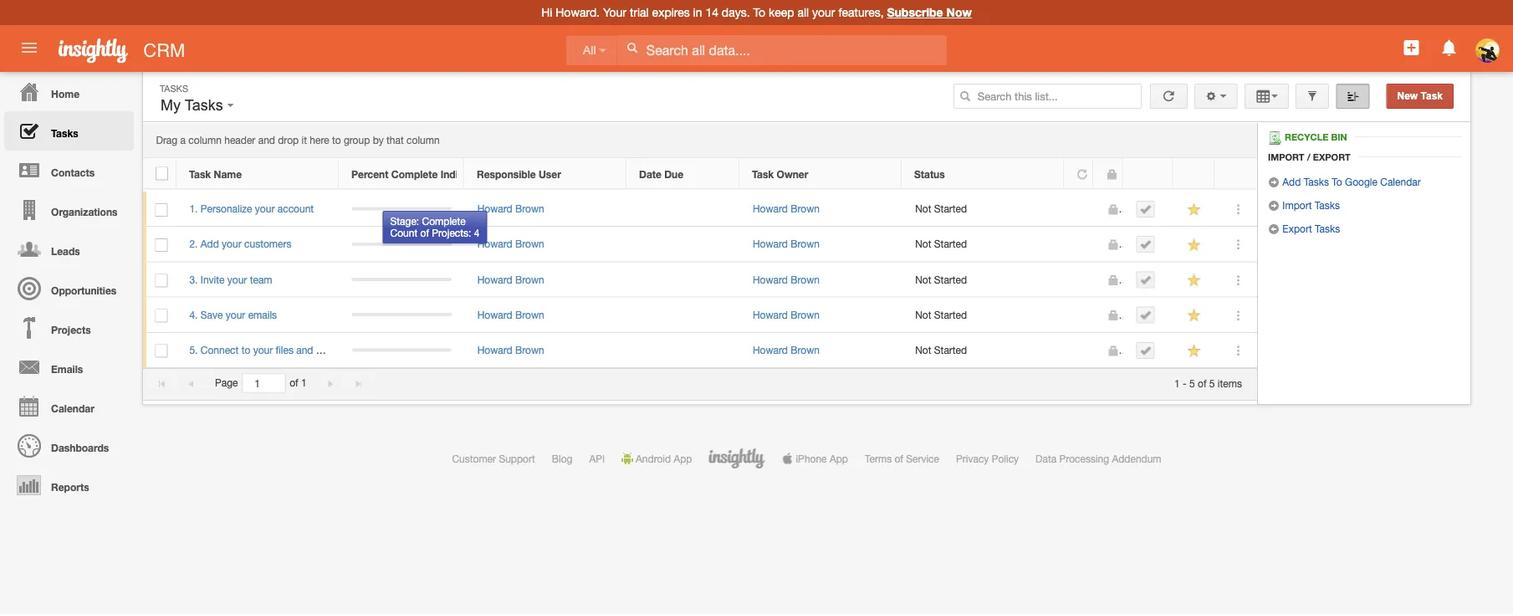 Task type: vqa. For each thing, say whether or not it's contained in the screenshot.
3.
yes



Task type: locate. For each thing, give the bounding box(es) containing it.
privacy policy link
[[956, 453, 1019, 464]]

your for customers
[[222, 238, 242, 250]]

0 vertical spatial to
[[753, 5, 765, 19]]

export down bin
[[1313, 151, 1351, 162]]

0 horizontal spatial 1
[[301, 377, 307, 389]]

None checkbox
[[155, 274, 168, 287], [155, 309, 168, 322], [155, 274, 168, 287], [155, 309, 168, 322]]

apps
[[316, 344, 338, 356]]

3 not started from the top
[[915, 273, 967, 285]]

android app link
[[622, 453, 692, 464]]

of right -
[[1198, 377, 1207, 389]]

all
[[583, 44, 596, 57]]

0 horizontal spatial task
[[189, 168, 211, 180]]

column right that
[[407, 134, 440, 146]]

circle arrow right image
[[1268, 177, 1280, 188]]

to right here
[[332, 134, 341, 146]]

5.
[[189, 344, 198, 356]]

to left google
[[1332, 176, 1342, 187]]

2. add your customers link
[[189, 238, 300, 250]]

1 vertical spatial and
[[296, 344, 313, 356]]

1 following image from the top
[[1187, 308, 1203, 323]]

show list view filters image
[[1307, 90, 1319, 102]]

None checkbox
[[156, 167, 168, 180], [155, 203, 168, 217], [155, 239, 168, 252], [155, 344, 168, 358], [156, 167, 168, 180], [155, 203, 168, 217], [155, 239, 168, 252], [155, 344, 168, 358]]

mark this task complete image for 4. save your emails
[[1140, 309, 1152, 321]]

5 right -
[[1190, 377, 1195, 389]]

5 not from the top
[[915, 344, 932, 356]]

features,
[[839, 5, 884, 19]]

data processing addendum
[[1036, 453, 1162, 464]]

1 horizontal spatial and
[[296, 344, 313, 356]]

import for import / export
[[1268, 151, 1305, 162]]

2.
[[189, 238, 198, 250]]

subscribe now link
[[887, 5, 972, 19]]

expires
[[652, 5, 690, 19]]

emails link
[[4, 347, 134, 387]]

import tasks link
[[1268, 199, 1340, 212]]

not started cell for 2. add your customers
[[902, 227, 1065, 262]]

not started cell for 4. save your emails
[[902, 297, 1065, 333]]

1 private task image from the top
[[1107, 204, 1119, 215]]

complete inside stage: complete count of projects: 4
[[422, 215, 466, 227]]

reports link
[[4, 465, 134, 504]]

import for import tasks
[[1283, 199, 1312, 211]]

complete inside row
[[391, 168, 438, 180]]

2 vertical spatial following image
[[1187, 272, 1203, 288]]

tasks inside "button"
[[185, 97, 223, 114]]

it
[[302, 134, 307, 146]]

4.
[[189, 309, 198, 320]]

3 row from the top
[[143, 227, 1257, 262]]

0 vertical spatial following image
[[1187, 202, 1203, 218]]

5
[[1190, 377, 1195, 389], [1210, 377, 1215, 389]]

press ctrl + space to group column header right repeating task 'image'
[[1123, 158, 1173, 189]]

calendar up dashboards link in the bottom of the page
[[51, 402, 94, 414]]

personalize
[[201, 203, 252, 215]]

1 app from the left
[[674, 453, 692, 464]]

mark this task complete image
[[1140, 203, 1152, 215], [1140, 239, 1152, 250], [1140, 274, 1152, 286], [1140, 309, 1152, 321]]

refresh list image
[[1161, 90, 1177, 102]]

of 1
[[290, 377, 307, 389]]

4 started from the top
[[934, 309, 967, 320]]

1 horizontal spatial 5
[[1210, 377, 1215, 389]]

app
[[674, 453, 692, 464], [830, 453, 848, 464]]

0 vertical spatial export
[[1313, 151, 1351, 162]]

tasks inside 'link'
[[1315, 223, 1340, 234]]

add right circle arrow right image
[[1283, 176, 1301, 187]]

of
[[420, 227, 429, 239], [290, 377, 298, 389], [1198, 377, 1207, 389], [895, 453, 903, 464]]

1 not started from the top
[[915, 203, 967, 215]]

1. personalize your account link
[[189, 203, 322, 215]]

all
[[798, 5, 809, 19]]

2 started from the top
[[934, 238, 967, 250]]

app for iphone app
[[830, 453, 848, 464]]

complete down that
[[391, 168, 438, 180]]

1 vertical spatial private task image
[[1107, 310, 1119, 321]]

press ctrl + space to group column header left circle arrow right image
[[1215, 158, 1257, 189]]

hi howard. your trial expires in 14 days. to keep all your features, subscribe now
[[541, 5, 972, 19]]

0 horizontal spatial to
[[242, 344, 250, 356]]

and right files at the bottom of page
[[296, 344, 313, 356]]

5 not started from the top
[[915, 344, 967, 356]]

2 vertical spatial private task image
[[1107, 274, 1119, 286]]

5 not started cell from the top
[[902, 333, 1065, 368]]

0 vertical spatial add
[[1283, 176, 1301, 187]]

add right 2.
[[201, 238, 219, 250]]

new task
[[1398, 90, 1443, 102]]

calendar right google
[[1381, 176, 1421, 187]]

tasks right my in the top of the page
[[185, 97, 223, 114]]

1 vertical spatial add
[[201, 238, 219, 250]]

0 vertical spatial following image
[[1187, 308, 1203, 323]]

to
[[753, 5, 765, 19], [1332, 176, 1342, 187]]

export
[[1313, 151, 1351, 162], [1283, 223, 1312, 234]]

leads
[[51, 245, 80, 257]]

following image for 1. personalize your account
[[1187, 202, 1203, 218]]

3 not from the top
[[915, 273, 932, 285]]

your for account
[[255, 203, 275, 215]]

started for 1. personalize your account
[[934, 203, 967, 215]]

1 vertical spatial private task image
[[1107, 239, 1119, 251]]

drag
[[156, 134, 178, 146]]

task
[[1421, 90, 1443, 102], [189, 168, 211, 180], [752, 168, 774, 180]]

import right circle arrow right icon
[[1283, 199, 1312, 211]]

my
[[161, 97, 181, 114]]

1 horizontal spatial 1
[[1175, 377, 1180, 389]]

3. invite your team
[[189, 273, 272, 285]]

2 mark this task complete image from the top
[[1140, 239, 1152, 250]]

1 mark this task complete image from the top
[[1140, 203, 1152, 215]]

navigation containing home
[[0, 72, 134, 504]]

0 horizontal spatial 5
[[1190, 377, 1195, 389]]

howard brown link
[[477, 203, 544, 215], [753, 203, 820, 215], [477, 238, 544, 250], [753, 238, 820, 250], [477, 273, 544, 285], [753, 273, 820, 285], [477, 309, 544, 320], [753, 309, 820, 320], [477, 344, 544, 356], [753, 344, 820, 356]]

app right android
[[674, 453, 692, 464]]

0 vertical spatial complete
[[391, 168, 438, 180]]

recycle bin
[[1285, 132, 1347, 143]]

export right circle arrow left icon
[[1283, 223, 1312, 234]]

1 vertical spatial calendar
[[51, 402, 94, 414]]

privacy
[[956, 453, 989, 464]]

0% complete image
[[352, 242, 452, 246]]

circle arrow left image
[[1268, 223, 1280, 235]]

2 vertical spatial private task image
[[1107, 345, 1119, 357]]

your right "save"
[[226, 309, 245, 320]]

2 not from the top
[[915, 238, 932, 250]]

of right the count
[[420, 227, 429, 239]]

import left /
[[1268, 151, 1305, 162]]

customer support link
[[452, 453, 535, 464]]

tasks up contacts link on the left top of page
[[51, 127, 78, 139]]

2 column from the left
[[407, 134, 440, 146]]

2 following image from the top
[[1187, 343, 1203, 359]]

tasks for import tasks
[[1315, 199, 1340, 211]]

task for task name
[[189, 168, 211, 180]]

row containing 2. add your customers
[[143, 227, 1257, 262]]

3 mark this task complete image from the top
[[1140, 274, 1152, 286]]

api link
[[589, 453, 605, 464]]

data processing addendum link
[[1036, 453, 1162, 464]]

4 mark this task complete image from the top
[[1140, 309, 1152, 321]]

days.
[[722, 5, 750, 19]]

1 field
[[243, 374, 285, 392]]

import / export
[[1268, 151, 1351, 162]]

1 vertical spatial export
[[1283, 223, 1312, 234]]

column
[[189, 134, 222, 146], [407, 134, 440, 146]]

row group
[[143, 192, 1257, 368]]

your up "3. invite your team"
[[222, 238, 242, 250]]

2 5 from the left
[[1210, 377, 1215, 389]]

column right a
[[189, 134, 222, 146]]

5 left items
[[1210, 377, 1215, 389]]

0 vertical spatial private task image
[[1107, 204, 1119, 215]]

app right iphone
[[830, 453, 848, 464]]

2 following image from the top
[[1187, 237, 1203, 253]]

task left name
[[189, 168, 211, 180]]

2 not started cell from the top
[[902, 227, 1065, 262]]

1 horizontal spatial to
[[332, 134, 341, 146]]

to
[[332, 134, 341, 146], [242, 344, 250, 356]]

app for android app
[[674, 453, 692, 464]]

reports
[[51, 481, 89, 493]]

and left drop
[[258, 134, 275, 146]]

notifications image
[[1439, 38, 1460, 58]]

not started for 4. save your emails
[[915, 309, 967, 320]]

tasks for export tasks
[[1315, 223, 1340, 234]]

your left team
[[227, 273, 247, 285]]

connect
[[201, 344, 239, 356]]

0 horizontal spatial export
[[1283, 223, 1312, 234]]

projects link
[[4, 308, 134, 347]]

status
[[914, 168, 945, 180]]

save
[[201, 309, 223, 320]]

1 following image from the top
[[1187, 202, 1203, 218]]

2 app from the left
[[830, 453, 848, 464]]

1 horizontal spatial column
[[407, 134, 440, 146]]

not started cell for 5. connect to your files and apps
[[902, 333, 1065, 368]]

organizations link
[[4, 190, 134, 229]]

to left the 'keep'
[[753, 5, 765, 19]]

1 vertical spatial to
[[242, 344, 250, 356]]

6 row from the top
[[143, 333, 1257, 368]]

projects:
[[432, 227, 471, 239]]

row containing 4. save your emails
[[143, 297, 1257, 333]]

task right new
[[1421, 90, 1443, 102]]

3 started from the top
[[934, 273, 967, 285]]

1 vertical spatial import
[[1283, 199, 1312, 211]]

my tasks button
[[156, 93, 238, 118]]

1 vertical spatial complete
[[422, 215, 466, 227]]

following image
[[1187, 308, 1203, 323], [1187, 343, 1203, 359]]

4 not started from the top
[[915, 309, 967, 320]]

terms of service link
[[865, 453, 940, 464]]

5 started from the top
[[934, 344, 967, 356]]

following image
[[1187, 202, 1203, 218], [1187, 237, 1203, 253], [1187, 272, 1203, 288]]

howard.
[[556, 5, 600, 19]]

1 horizontal spatial app
[[830, 453, 848, 464]]

1 right the 1 field
[[301, 377, 307, 389]]

1
[[301, 377, 307, 389], [1175, 377, 1180, 389]]

row containing task name
[[143, 158, 1257, 189]]

new task link
[[1387, 84, 1454, 109]]

1 started from the top
[[934, 203, 967, 215]]

private task image for team
[[1107, 274, 1119, 286]]

1 not from the top
[[915, 203, 932, 215]]

cell
[[339, 192, 465, 227], [627, 192, 740, 227], [1065, 192, 1094, 227], [1124, 192, 1174, 227], [627, 227, 740, 262], [1065, 227, 1094, 262], [1124, 227, 1174, 262], [339, 262, 465, 297], [627, 262, 740, 297], [1065, 262, 1094, 297], [1124, 262, 1174, 297], [339, 297, 465, 333], [627, 297, 740, 333], [1065, 297, 1094, 333], [1124, 297, 1174, 333], [339, 333, 465, 368], [627, 333, 740, 368], [1065, 333, 1094, 368], [1124, 333, 1174, 368]]

stage:
[[390, 215, 419, 227]]

tasks for my tasks
[[185, 97, 223, 114]]

3. invite your team link
[[189, 273, 281, 285]]

2 not started from the top
[[915, 238, 967, 250]]

1 horizontal spatial export
[[1313, 151, 1351, 162]]

4 row from the top
[[143, 262, 1257, 297]]

0 horizontal spatial column
[[189, 134, 222, 146]]

1 vertical spatial to
[[1332, 176, 1342, 187]]

-
[[1183, 377, 1187, 389]]

to right connect
[[242, 344, 250, 356]]

1 left -
[[1175, 377, 1180, 389]]

row containing 3. invite your team
[[143, 262, 1257, 297]]

tasks down add tasks to google calendar link
[[1315, 199, 1340, 211]]

1 vertical spatial following image
[[1187, 237, 1203, 253]]

calendar link
[[4, 387, 134, 426]]

my tasks
[[161, 97, 227, 114]]

1 row from the top
[[143, 158, 1257, 189]]

now
[[947, 5, 972, 19]]

5 row from the top
[[143, 297, 1257, 333]]

navigation
[[0, 72, 134, 504]]

4 not started cell from the top
[[902, 297, 1065, 333]]

2 private task image from the top
[[1107, 310, 1119, 321]]

private task image for 1. personalize your account
[[1107, 204, 1119, 215]]

0 vertical spatial and
[[258, 134, 275, 146]]

started
[[934, 203, 967, 215], [934, 238, 967, 250], [934, 273, 967, 285], [934, 309, 967, 320], [934, 344, 967, 356]]

tasks down import tasks
[[1315, 223, 1340, 234]]

tasks up import tasks
[[1304, 176, 1329, 187]]

0 horizontal spatial app
[[674, 453, 692, 464]]

circle arrow right image
[[1268, 200, 1280, 212]]

following image for 5. connect to your files and apps
[[1187, 343, 1203, 359]]

3 not started cell from the top
[[902, 262, 1065, 297]]

your left account
[[255, 203, 275, 215]]

complete
[[391, 168, 438, 180], [422, 215, 466, 227]]

3 following image from the top
[[1187, 272, 1203, 288]]

all link
[[566, 35, 617, 66]]

4 not from the top
[[915, 309, 932, 320]]

press ctrl + space to group column header down cog icon
[[1173, 158, 1215, 189]]

not started cell
[[902, 192, 1065, 227], [902, 227, 1065, 262], [902, 262, 1065, 297], [902, 297, 1065, 333], [902, 333, 1065, 368]]

1 horizontal spatial add
[[1283, 176, 1301, 187]]

brown
[[515, 203, 544, 215], [791, 203, 820, 215], [515, 238, 544, 250], [791, 238, 820, 250], [515, 273, 544, 285], [791, 273, 820, 285], [515, 309, 544, 320], [791, 309, 820, 320], [515, 344, 544, 356], [791, 344, 820, 356]]

not started for 2. add your customers
[[915, 238, 967, 250]]

1 horizontal spatial calendar
[[1381, 176, 1421, 187]]

started for 5. connect to your files and apps
[[934, 344, 967, 356]]

2 row from the top
[[143, 192, 1257, 227]]

1 vertical spatial following image
[[1187, 343, 1203, 359]]

owner
[[777, 168, 808, 180]]

task left owner
[[752, 168, 774, 180]]

recycle bin link
[[1268, 131, 1356, 145]]

not started for 3. invite your team
[[915, 273, 967, 285]]

0 vertical spatial import
[[1268, 151, 1305, 162]]

not for 2. add your customers
[[915, 238, 932, 250]]

responsible
[[477, 168, 536, 180]]

service
[[906, 453, 940, 464]]

1 horizontal spatial to
[[1332, 176, 1342, 187]]

private task image
[[1106, 168, 1118, 180], [1107, 239, 1119, 251], [1107, 274, 1119, 286]]

press ctrl + space to group column header
[[1123, 158, 1173, 189], [1173, 158, 1215, 189], [1215, 158, 1257, 189]]

1 - 5 of 5 items
[[1175, 377, 1242, 389]]

1 not started cell from the top
[[902, 192, 1065, 227]]

3 private task image from the top
[[1107, 345, 1119, 357]]

import tasks
[[1280, 199, 1340, 211]]

1 horizontal spatial task
[[752, 168, 774, 180]]

not started cell for 1. personalize your account
[[902, 192, 1065, 227]]

customers
[[244, 238, 292, 250]]

row
[[143, 158, 1257, 189], [143, 192, 1257, 227], [143, 227, 1257, 262], [143, 262, 1257, 297], [143, 297, 1257, 333], [143, 333, 1257, 368]]

private task image
[[1107, 204, 1119, 215], [1107, 310, 1119, 321], [1107, 345, 1119, 357]]

complete up projects:
[[422, 215, 466, 227]]



Task type: describe. For each thing, give the bounding box(es) containing it.
row containing 1. personalize your account
[[143, 192, 1257, 227]]

not started for 5. connect to your files and apps
[[915, 344, 967, 356]]

3 press ctrl + space to group column header from the left
[[1215, 158, 1257, 189]]

1.
[[189, 203, 198, 215]]

invite
[[201, 273, 225, 285]]

count
[[390, 227, 418, 239]]

1 press ctrl + space to group column header from the left
[[1123, 158, 1173, 189]]

Search all data.... text field
[[617, 35, 947, 65]]

files
[[276, 344, 294, 356]]

export inside 'link'
[[1283, 223, 1312, 234]]

following image for 4. save your emails
[[1187, 308, 1203, 323]]

add tasks to google calendar
[[1280, 176, 1421, 187]]

mark this task complete image for 1. personalize your account
[[1140, 203, 1152, 215]]

2 horizontal spatial task
[[1421, 90, 1443, 102]]

0 vertical spatial to
[[332, 134, 341, 146]]

contacts link
[[4, 151, 134, 190]]

leads link
[[4, 229, 134, 269]]

header
[[224, 134, 255, 146]]

date
[[639, 168, 662, 180]]

Search this list... text field
[[954, 84, 1142, 109]]

dashboards
[[51, 442, 109, 453]]

trial
[[630, 5, 649, 19]]

your left files at the bottom of page
[[253, 344, 273, 356]]

row group containing 1. personalize your account
[[143, 192, 1257, 368]]

projects
[[51, 324, 91, 335]]

following image for 2. add your customers
[[1187, 237, 1203, 253]]

blog link
[[552, 453, 573, 464]]

started for 2. add your customers
[[934, 238, 967, 250]]

indicator
[[441, 168, 483, 180]]

0 horizontal spatial calendar
[[51, 402, 94, 414]]

in
[[693, 5, 702, 19]]

blog
[[552, 453, 573, 464]]

due
[[664, 168, 684, 180]]

drop
[[278, 134, 299, 146]]

3.
[[189, 273, 198, 285]]

1 5 from the left
[[1190, 377, 1195, 389]]

your
[[603, 5, 627, 19]]

add tasks to google calendar link
[[1268, 176, 1421, 188]]

recycle
[[1285, 132, 1329, 143]]

5. connect to your files and apps link
[[189, 344, 347, 356]]

0 horizontal spatial to
[[753, 5, 765, 19]]

keep
[[769, 5, 794, 19]]

by
[[373, 134, 384, 146]]

of right terms at bottom
[[895, 453, 903, 464]]

tasks for add tasks to google calendar
[[1304, 176, 1329, 187]]

5. connect to your files and apps
[[189, 344, 338, 356]]

subscribe
[[887, 5, 943, 19]]

complete for percent
[[391, 168, 438, 180]]

contacts
[[51, 166, 95, 178]]

dashboards link
[[4, 426, 134, 465]]

2 press ctrl + space to group column header from the left
[[1173, 158, 1215, 189]]

items
[[1218, 377, 1242, 389]]

data
[[1036, 453, 1057, 464]]

of inside stage: complete count of projects: 4
[[420, 227, 429, 239]]

not for 4. save your emails
[[915, 309, 932, 320]]

private task image for 4. save your emails
[[1107, 310, 1119, 321]]

new
[[1398, 90, 1418, 102]]

home
[[51, 88, 80, 100]]

started for 4. save your emails
[[934, 309, 967, 320]]

team
[[250, 273, 272, 285]]

opportunities
[[51, 284, 117, 296]]

mark this task complete image for 3. invite your team
[[1140, 274, 1152, 286]]

started for 3. invite your team
[[934, 273, 967, 285]]

private task image for 5. connect to your files and apps
[[1107, 345, 1119, 357]]

drag a column header and drop it here to group by that column
[[156, 134, 440, 146]]

api
[[589, 453, 605, 464]]

white image
[[626, 42, 638, 54]]

date due
[[639, 168, 684, 180]]

task for task owner
[[752, 168, 774, 180]]

14
[[706, 5, 719, 19]]

repeating task image
[[1077, 168, 1088, 180]]

1 1 from the left
[[301, 377, 307, 389]]

percent
[[351, 168, 389, 180]]

search image
[[959, 90, 971, 102]]

your for team
[[227, 273, 247, 285]]

of right the 1 field
[[290, 377, 298, 389]]

organizations
[[51, 206, 118, 218]]

mark this task complete image
[[1140, 345, 1152, 356]]

home link
[[4, 72, 134, 111]]

not for 3. invite your team
[[915, 273, 932, 285]]

not for 1. personalize your account
[[915, 203, 932, 215]]

1 column from the left
[[189, 134, 222, 146]]

terms of service
[[865, 453, 940, 464]]

customer support
[[452, 453, 535, 464]]

processing
[[1060, 453, 1109, 464]]

emails
[[51, 363, 83, 375]]

1. personalize your account
[[189, 203, 314, 215]]

cog image
[[1206, 90, 1217, 102]]

to inside row
[[242, 344, 250, 356]]

0 vertical spatial private task image
[[1106, 168, 1118, 180]]

2. add your customers
[[189, 238, 292, 250]]

and inside row
[[296, 344, 313, 356]]

hi
[[541, 5, 552, 19]]

group
[[344, 134, 370, 146]]

not started for 1. personalize your account
[[915, 203, 967, 215]]

row containing 5. connect to your files and apps
[[143, 333, 1257, 368]]

policy
[[992, 453, 1019, 464]]

account
[[278, 203, 314, 215]]

complete for stage:
[[422, 215, 466, 227]]

privacy policy
[[956, 453, 1019, 464]]

mark this task complete image for 2. add your customers
[[1140, 239, 1152, 250]]

not for 5. connect to your files and apps
[[915, 344, 932, 356]]

/
[[1307, 151, 1311, 162]]

stage: complete count of projects: 4
[[390, 215, 480, 239]]

private task image for customers
[[1107, 239, 1119, 251]]

customer
[[452, 453, 496, 464]]

not started cell for 3. invite your team
[[902, 262, 1065, 297]]

name
[[214, 168, 242, 180]]

percent complete indicator responsible user
[[351, 168, 561, 180]]

export tasks
[[1280, 223, 1340, 234]]

here
[[310, 134, 329, 146]]

that
[[387, 134, 404, 146]]

0 horizontal spatial and
[[258, 134, 275, 146]]

support
[[499, 453, 535, 464]]

your right all at the top of page
[[812, 5, 835, 19]]

0 vertical spatial calendar
[[1381, 176, 1421, 187]]

following image for 3. invite your team
[[1187, 272, 1203, 288]]

0 horizontal spatial add
[[201, 238, 219, 250]]

iphone app
[[796, 453, 848, 464]]

tasks up my in the top of the page
[[160, 83, 188, 94]]

iphone app link
[[782, 453, 848, 464]]

a
[[180, 134, 186, 146]]

android app
[[636, 453, 692, 464]]

iphone
[[796, 453, 827, 464]]

terms
[[865, 453, 892, 464]]

opportunities link
[[4, 269, 134, 308]]

your for emails
[[226, 309, 245, 320]]

show sidebar image
[[1347, 90, 1359, 102]]

2 1 from the left
[[1175, 377, 1180, 389]]



